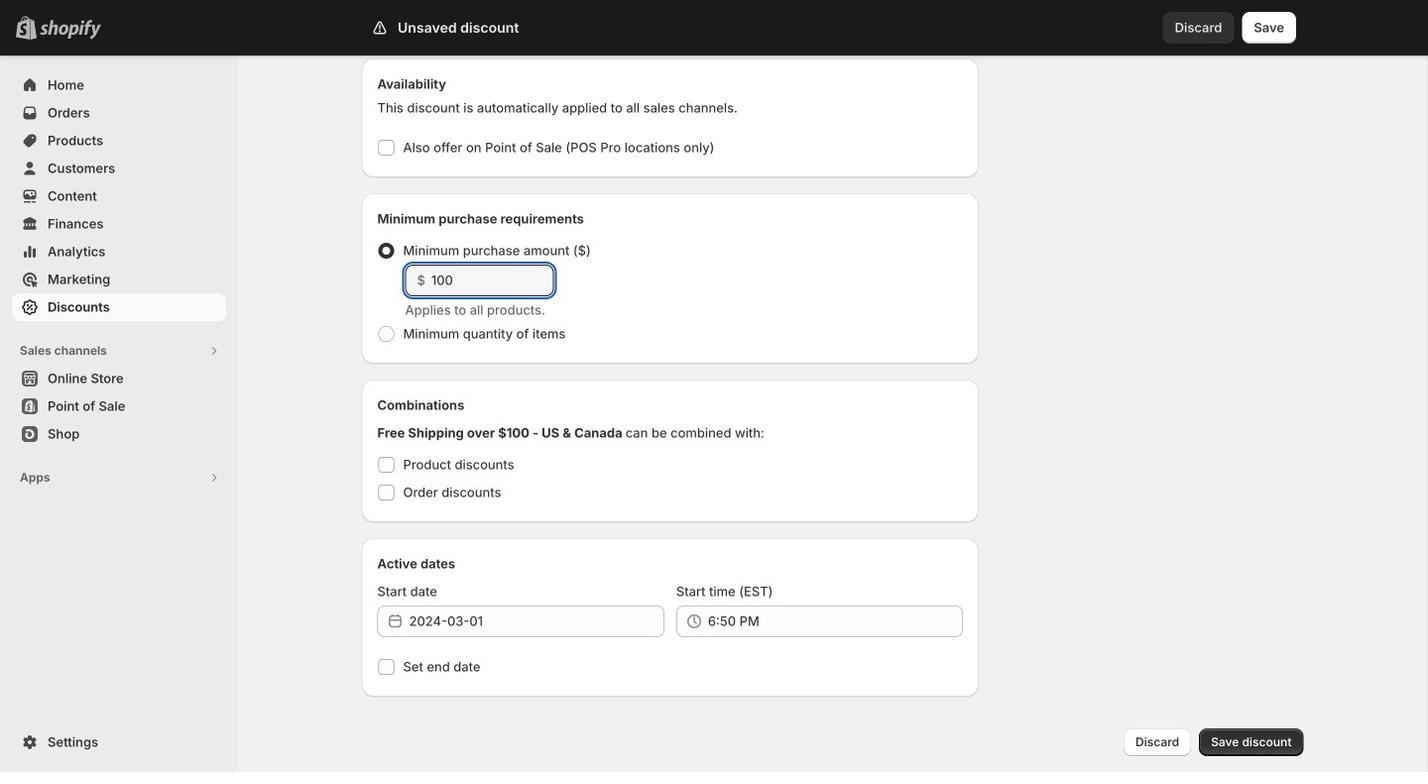 Task type: vqa. For each thing, say whether or not it's contained in the screenshot.
$1 associated with Retail
no



Task type: describe. For each thing, give the bounding box(es) containing it.
shopify image
[[40, 20, 101, 39]]



Task type: locate. For each thing, give the bounding box(es) containing it.
Enter time text field
[[708, 606, 964, 638]]

0.00 text field
[[431, 265, 554, 297]]

YYYY-MM-DD text field
[[409, 606, 665, 638]]



